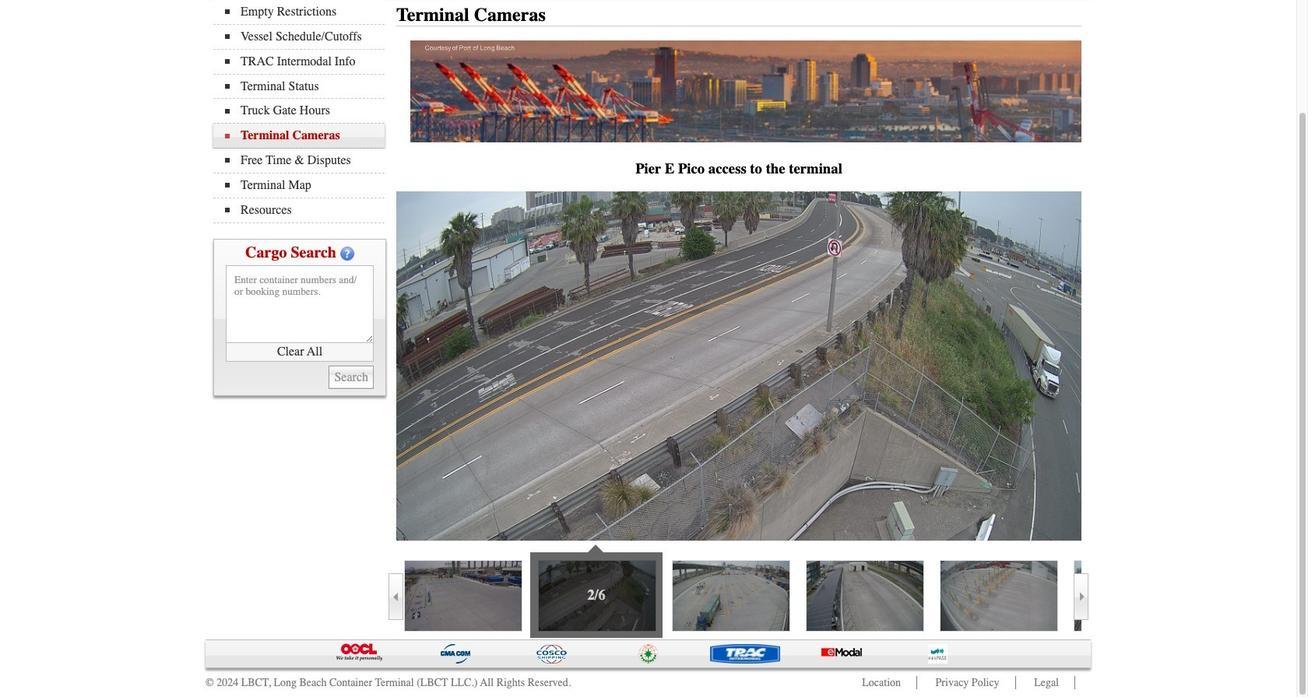 Task type: describe. For each thing, give the bounding box(es) containing it.
Enter container numbers and/ or booking numbers.  text field
[[226, 265, 374, 343]]



Task type: vqa. For each thing, say whether or not it's contained in the screenshot.
menu bar
yes



Task type: locate. For each thing, give the bounding box(es) containing it.
menu bar
[[213, 0, 392, 223]]

None submit
[[329, 366, 374, 389]]



